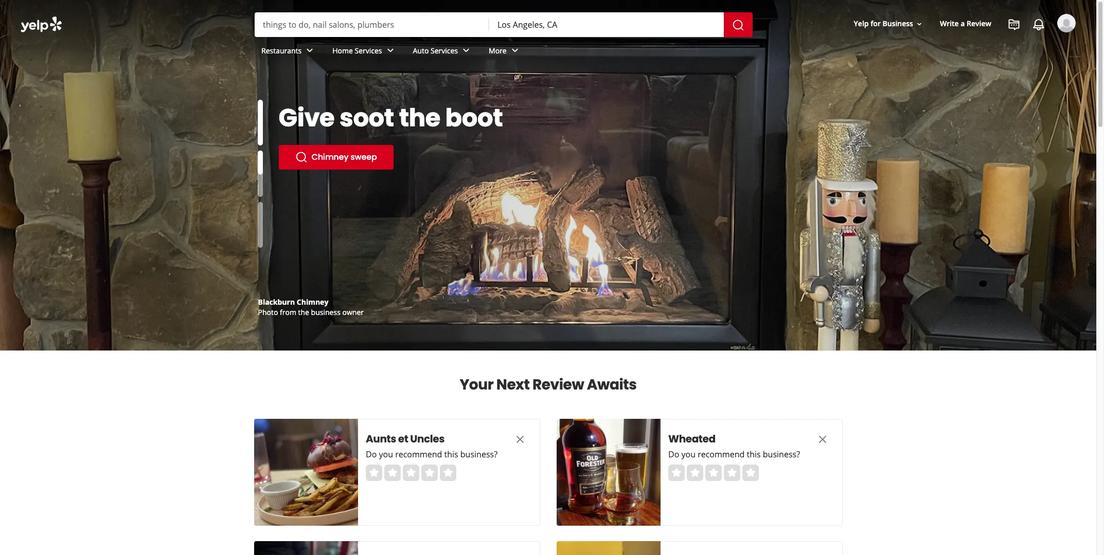 Task type: vqa. For each thing, say whether or not it's contained in the screenshot.
'$'
no



Task type: locate. For each thing, give the bounding box(es) containing it.
chimney inside the 'blackburn chimney photo from the business owner'
[[297, 298, 329, 307]]

boot
[[446, 101, 503, 135]]

dismiss card image for wheated
[[817, 434, 829, 446]]

services for home services
[[355, 46, 382, 55]]

do you recommend this business? for aunts et uncles
[[366, 449, 498, 461]]

Find text field
[[263, 19, 481, 30]]

home services
[[333, 46, 382, 55]]

1 services from the left
[[355, 46, 382, 55]]

0 horizontal spatial this
[[444, 449, 458, 461]]

2 rating element from the left
[[668, 465, 759, 482]]

this
[[444, 449, 458, 461], [747, 449, 761, 461]]

24 chevron down v2 image inside home services link
[[384, 44, 397, 57]]

none search field containing yelp for business
[[0, 0, 1097, 76]]

rating element down wheated link
[[668, 465, 759, 482]]

soot
[[340, 101, 394, 135]]

2 do you recommend this business? from the left
[[668, 449, 800, 461]]

0 horizontal spatial dismiss card image
[[514, 434, 526, 446]]

0 horizontal spatial review
[[533, 375, 584, 395]]

do you recommend this business?
[[366, 449, 498, 461], [668, 449, 800, 461]]

rating element for aunts et uncles
[[366, 465, 456, 482]]

photo of aunts et uncles image
[[254, 420, 358, 527]]

owner
[[343, 308, 364, 318]]

give
[[279, 101, 335, 135]]

24 search v2 image
[[295, 151, 308, 164]]

2 you from the left
[[682, 449, 696, 461]]

1 horizontal spatial none field
[[498, 19, 716, 30]]

0 horizontal spatial you
[[379, 449, 393, 461]]

the
[[399, 101, 441, 135], [298, 308, 309, 318]]

business?
[[460, 449, 498, 461], [763, 449, 800, 461]]

1 do from the left
[[366, 449, 377, 461]]

select slide image left give
[[258, 100, 263, 146]]

review
[[967, 19, 992, 29], [533, 375, 584, 395]]

0 horizontal spatial do you recommend this business?
[[366, 449, 498, 461]]

None radio
[[366, 465, 382, 482], [384, 465, 401, 482], [403, 465, 419, 482], [687, 465, 703, 482], [706, 465, 722, 482], [366, 465, 382, 482], [384, 465, 401, 482], [403, 465, 419, 482], [687, 465, 703, 482], [706, 465, 722, 482]]

24 chevron down v2 image
[[304, 44, 316, 57]]

more link
[[481, 37, 530, 67]]

do down "aunts"
[[366, 449, 377, 461]]

you
[[379, 449, 393, 461], [682, 449, 696, 461]]

review right a
[[967, 19, 992, 29]]

1 horizontal spatial services
[[431, 46, 458, 55]]

do for aunts et uncles
[[366, 449, 377, 461]]

2 horizontal spatial 24 chevron down v2 image
[[509, 44, 521, 57]]

1 business? from the left
[[460, 449, 498, 461]]

projects image
[[1008, 19, 1021, 31]]

aunts et uncles
[[366, 432, 445, 447]]

rating element down aunts et uncles
[[366, 465, 456, 482]]

from
[[280, 308, 296, 318]]

1 this from the left
[[444, 449, 458, 461]]

services right auto
[[431, 46, 458, 55]]

2 services from the left
[[431, 46, 458, 55]]

blackburn
[[258, 298, 295, 307]]

0 horizontal spatial recommend
[[395, 449, 442, 461]]

1 rating element from the left
[[366, 465, 456, 482]]

3 24 chevron down v2 image from the left
[[509, 44, 521, 57]]

rating element
[[366, 465, 456, 482], [668, 465, 759, 482]]

awaits
[[587, 375, 637, 395]]

1 horizontal spatial dismiss card image
[[817, 434, 829, 446]]

recommend for wheated
[[698, 449, 745, 461]]

1 vertical spatial the
[[298, 308, 309, 318]]

none field near
[[498, 19, 716, 30]]

1 24 chevron down v2 image from the left
[[384, 44, 397, 57]]

none field the 'find'
[[263, 19, 481, 30]]

24 chevron down v2 image
[[384, 44, 397, 57], [460, 44, 473, 57], [509, 44, 521, 57]]

24 chevron down v2 image right more
[[509, 44, 521, 57]]

business
[[311, 308, 341, 318]]

review right 'next'
[[533, 375, 584, 395]]

next
[[497, 375, 530, 395]]

blackburn chimney photo from the business owner
[[258, 298, 364, 318]]

services
[[355, 46, 382, 55], [431, 46, 458, 55]]

0 horizontal spatial services
[[355, 46, 382, 55]]

business? for wheated
[[763, 449, 800, 461]]

chimney right the 24 search v2 image at the top of the page
[[312, 151, 349, 163]]

1 you from the left
[[379, 449, 393, 461]]

recommend down wheated link
[[698, 449, 745, 461]]

2 (no rating) image from the left
[[668, 465, 759, 482]]

2 dismiss card image from the left
[[817, 434, 829, 446]]

business? for aunts et uncles
[[460, 449, 498, 461]]

photo
[[258, 308, 278, 318]]

this for aunts et uncles
[[444, 449, 458, 461]]

select slide image left the 24 search v2 image at the top of the page
[[258, 131, 263, 177]]

wheated link
[[668, 432, 797, 447]]

24 chevron down v2 image for more
[[509, 44, 521, 57]]

(no rating) image
[[366, 465, 456, 482], [668, 465, 759, 482]]

give soot the boot
[[279, 101, 503, 135]]

None radio
[[421, 465, 438, 482], [440, 465, 456, 482], [668, 465, 685, 482], [724, 465, 741, 482], [743, 465, 759, 482], [421, 465, 438, 482], [440, 465, 456, 482], [668, 465, 685, 482], [724, 465, 741, 482], [743, 465, 759, 482]]

2 business? from the left
[[763, 449, 800, 461]]

this for wheated
[[747, 449, 761, 461]]

1 horizontal spatial this
[[747, 449, 761, 461]]

search image
[[733, 19, 745, 31]]

None search field
[[0, 0, 1097, 76]]

chimney up business
[[297, 298, 329, 307]]

24 chevron down v2 image left auto
[[384, 44, 397, 57]]

do down 'wheated'
[[668, 449, 679, 461]]

recommend for aunts et uncles
[[395, 449, 442, 461]]

0 horizontal spatial do
[[366, 449, 377, 461]]

2 24 chevron down v2 image from the left
[[460, 44, 473, 57]]

1 horizontal spatial review
[[967, 19, 992, 29]]

24 chevron down v2 image right auto services
[[460, 44, 473, 57]]

recommend down uncles
[[395, 449, 442, 461]]

chimney sweep link
[[279, 145, 394, 170]]

1 vertical spatial review
[[533, 375, 584, 395]]

aunts
[[366, 432, 396, 447]]

this down aunts et uncles link
[[444, 449, 458, 461]]

2 do from the left
[[668, 449, 679, 461]]

select slide image
[[258, 100, 263, 146], [258, 131, 263, 177]]

recommend
[[395, 449, 442, 461], [698, 449, 745, 461]]

business? down aunts et uncles link
[[460, 449, 498, 461]]

None search field
[[255, 12, 755, 37]]

you down "aunts"
[[379, 449, 393, 461]]

restaurants link
[[253, 37, 324, 67]]

2 this from the left
[[747, 449, 761, 461]]

1 none field from the left
[[263, 19, 481, 30]]

this down wheated link
[[747, 449, 761, 461]]

0 vertical spatial review
[[967, 19, 992, 29]]

1 horizontal spatial the
[[399, 101, 441, 135]]

2 none field from the left
[[498, 19, 716, 30]]

0 horizontal spatial rating element
[[366, 465, 456, 482]]

0 horizontal spatial 24 chevron down v2 image
[[384, 44, 397, 57]]

services right home
[[355, 46, 382, 55]]

notifications image
[[1033, 19, 1046, 31]]

you down 'wheated'
[[682, 449, 696, 461]]

do
[[366, 449, 377, 461], [668, 449, 679, 461]]

24 chevron down v2 image inside more link
[[509, 44, 521, 57]]

24 chevron down v2 image inside 'auto services' link
[[460, 44, 473, 57]]

0 horizontal spatial the
[[298, 308, 309, 318]]

1 horizontal spatial 24 chevron down v2 image
[[460, 44, 473, 57]]

0 horizontal spatial (no rating) image
[[366, 465, 456, 482]]

write a review link
[[936, 15, 996, 33]]

Near text field
[[498, 19, 716, 30]]

1 vertical spatial chimney
[[297, 298, 329, 307]]

24 chevron down v2 image for auto services
[[460, 44, 473, 57]]

1 horizontal spatial rating element
[[668, 465, 759, 482]]

0 horizontal spatial none field
[[263, 19, 481, 30]]

et
[[398, 432, 408, 447]]

1 do you recommend this business? from the left
[[366, 449, 498, 461]]

home
[[333, 46, 353, 55]]

blackburn chimney link
[[258, 298, 329, 307]]

user actions element
[[846, 13, 1091, 76]]

1 horizontal spatial (no rating) image
[[668, 465, 759, 482]]

(no rating) image down wheated link
[[668, 465, 759, 482]]

business? down wheated link
[[763, 449, 800, 461]]

1 horizontal spatial you
[[682, 449, 696, 461]]

(no rating) image down aunts et uncles
[[366, 465, 456, 482]]

1 dismiss card image from the left
[[514, 434, 526, 446]]

1 recommend from the left
[[395, 449, 442, 461]]

2 select slide image from the top
[[258, 131, 263, 177]]

review for a
[[967, 19, 992, 29]]

1 horizontal spatial recommend
[[698, 449, 745, 461]]

review inside user actions "element"
[[967, 19, 992, 29]]

1 horizontal spatial do
[[668, 449, 679, 461]]

a
[[961, 19, 965, 29]]

do you recommend this business? down wheated link
[[668, 449, 800, 461]]

2 recommend from the left
[[698, 449, 745, 461]]

1 horizontal spatial business?
[[763, 449, 800, 461]]

None field
[[263, 19, 481, 30], [498, 19, 716, 30]]

explore banner section banner
[[0, 0, 1097, 351]]

0 horizontal spatial business?
[[460, 449, 498, 461]]

1 horizontal spatial do you recommend this business?
[[668, 449, 800, 461]]

dismiss card image
[[514, 434, 526, 446], [817, 434, 829, 446]]

chimney
[[312, 151, 349, 163], [297, 298, 329, 307]]

do you recommend this business? down aunts et uncles link
[[366, 449, 498, 461]]

photo of wheated image
[[557, 420, 661, 527]]

1 (no rating) image from the left
[[366, 465, 456, 482]]



Task type: describe. For each thing, give the bounding box(es) containing it.
business
[[883, 19, 914, 29]]

uncles
[[410, 432, 445, 447]]

restaurants
[[262, 46, 302, 55]]

the inside the 'blackburn chimney photo from the business owner'
[[298, 308, 309, 318]]

yelp
[[854, 19, 869, 29]]

home services link
[[324, 37, 405, 67]]

services for auto services
[[431, 46, 458, 55]]

0 vertical spatial chimney
[[312, 151, 349, 163]]

sweep
[[351, 151, 377, 163]]

do for wheated
[[668, 449, 679, 461]]

you for wheated
[[682, 449, 696, 461]]

0 vertical spatial the
[[399, 101, 441, 135]]

auto services
[[413, 46, 458, 55]]

jeremy m. image
[[1058, 14, 1076, 32]]

yelp for business
[[854, 19, 914, 29]]

dismiss card image for aunts et uncles
[[514, 434, 526, 446]]

1 select slide image from the top
[[258, 100, 263, 146]]

write a review
[[940, 19, 992, 29]]

write
[[940, 19, 959, 29]]

aunts et uncles link
[[366, 432, 494, 447]]

photo of werkstatt image
[[254, 542, 358, 556]]

review for next
[[533, 375, 584, 395]]

16 chevron down v2 image
[[916, 20, 924, 28]]

auto services link
[[405, 37, 481, 67]]

none search field inside explore banner section banner
[[255, 12, 755, 37]]

auto
[[413, 46, 429, 55]]

photo of zanmi image
[[557, 542, 661, 556]]

more
[[489, 46, 507, 55]]

(no rating) image for wheated
[[668, 465, 759, 482]]

business categories element
[[253, 37, 1076, 67]]

rating element for wheated
[[668, 465, 759, 482]]

chimney sweep
[[312, 151, 377, 163]]

24 chevron down v2 image for home services
[[384, 44, 397, 57]]

do you recommend this business? for wheated
[[668, 449, 800, 461]]

wheated
[[668, 432, 716, 447]]

you for aunts et uncles
[[379, 449, 393, 461]]

your
[[460, 375, 494, 395]]

for
[[871, 19, 881, 29]]

yelp for business button
[[850, 15, 928, 33]]

(no rating) image for aunts et uncles
[[366, 465, 456, 482]]

your next review awaits
[[460, 375, 637, 395]]



